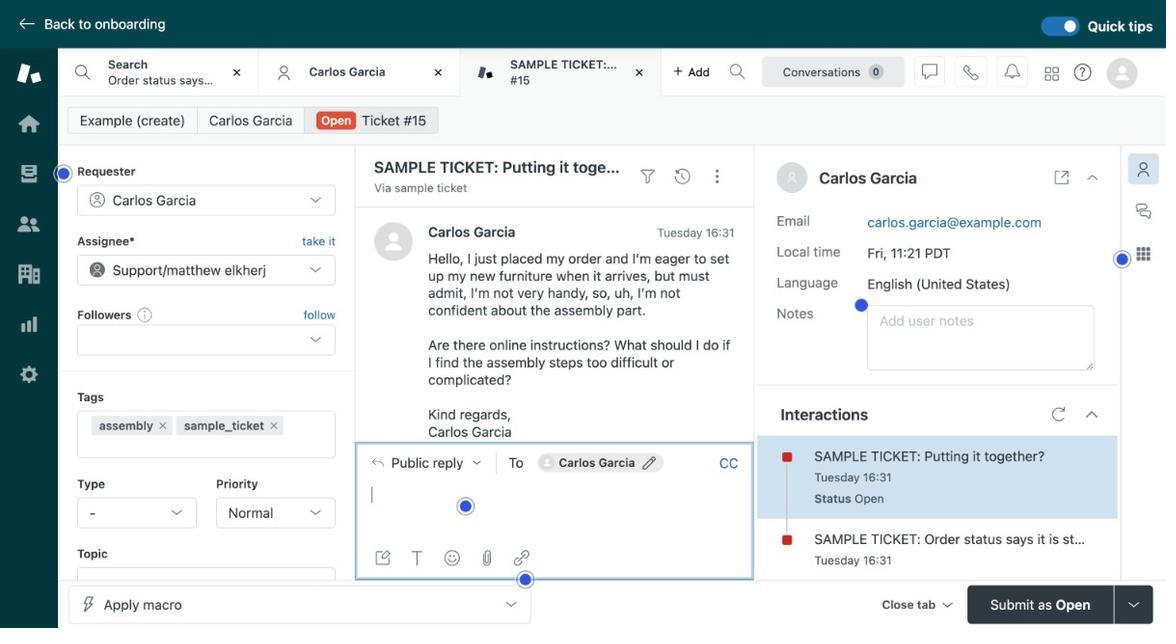 Task type: describe. For each thing, give the bounding box(es) containing it.
ticket actions image
[[710, 169, 725, 184]]

insert emojis image
[[445, 550, 460, 566]]

tabs tab list
[[58, 48, 722, 97]]

remove image
[[157, 420, 169, 432]]

Public reply composer text field
[[364, 483, 746, 524]]

close image inside tabs tab list
[[227, 63, 247, 82]]

avatar image
[[374, 222, 413, 261]]

view more details image
[[1055, 170, 1070, 185]]

carlos.garcia@example.com image
[[540, 455, 555, 471]]

get help image
[[1075, 64, 1092, 81]]

remove image
[[268, 420, 280, 432]]

filter image
[[640, 169, 656, 184]]

format text image
[[410, 550, 425, 566]]

reporting image
[[16, 312, 41, 337]]

hide composer image
[[547, 434, 562, 450]]

get started image
[[16, 111, 41, 136]]

info on adding followers image
[[137, 307, 153, 322]]

2 tab from the left
[[259, 48, 460, 97]]

customer context image
[[1136, 161, 1152, 177]]

1 horizontal spatial close image
[[1086, 170, 1101, 185]]

draft mode image
[[375, 550, 391, 566]]

secondary element
[[58, 101, 1167, 140]]

2 close image from the left
[[630, 63, 649, 82]]

add attachment image
[[479, 550, 495, 566]]

1 close image from the left
[[429, 63, 448, 82]]

3 tab from the left
[[460, 48, 662, 97]]

1 vertical spatial tuesday 16:31 text field
[[815, 471, 892, 484]]

main element
[[0, 48, 58, 628]]

notifications image
[[1005, 64, 1021, 80]]



Task type: vqa. For each thing, say whether or not it's contained in the screenshot.
topmost Tuesday 16:31 text box
yes



Task type: locate. For each thing, give the bounding box(es) containing it.
apps image
[[1136, 246, 1152, 262]]

admin image
[[16, 362, 41, 387]]

Subject field
[[371, 155, 627, 179]]

tuesday 16:31 text field up tuesday 16:31 text box
[[815, 471, 892, 484]]

views image
[[16, 161, 41, 186]]

0 horizontal spatial tuesday 16:31 text field
[[657, 226, 735, 239]]

1 tab from the left
[[58, 48, 312, 97]]

user image
[[787, 172, 799, 183]]

Tuesday 16:31 text field
[[815, 554, 892, 567]]

0 horizontal spatial close image
[[227, 63, 247, 82]]

customers image
[[16, 211, 41, 236]]

0 vertical spatial tuesday 16:31 text field
[[657, 226, 735, 239]]

tab
[[58, 48, 312, 97], [259, 48, 460, 97], [460, 48, 662, 97]]

edit user image
[[643, 456, 657, 470]]

zendesk products image
[[1046, 67, 1059, 81]]

close image
[[227, 63, 247, 82], [1086, 170, 1101, 185]]

1 horizontal spatial close image
[[630, 63, 649, 82]]

button displays agent's chat status as invisible. image
[[923, 64, 938, 80]]

tuesday 16:31 text field down the events icon
[[657, 226, 735, 239]]

zendesk support image
[[16, 61, 41, 86]]

add link (cmd k) image
[[514, 550, 530, 566]]

events image
[[675, 169, 691, 184]]

close image
[[429, 63, 448, 82], [630, 63, 649, 82]]

Tuesday 16:31 text field
[[657, 226, 735, 239], [815, 471, 892, 484]]

Add user notes text field
[[868, 305, 1095, 371]]

organizations image
[[16, 262, 41, 287]]

0 horizontal spatial close image
[[429, 63, 448, 82]]

1 vertical spatial close image
[[1086, 170, 1101, 185]]

user image
[[789, 173, 797, 183]]

1 horizontal spatial tuesday 16:31 text field
[[815, 471, 892, 484]]

0 vertical spatial close image
[[227, 63, 247, 82]]



